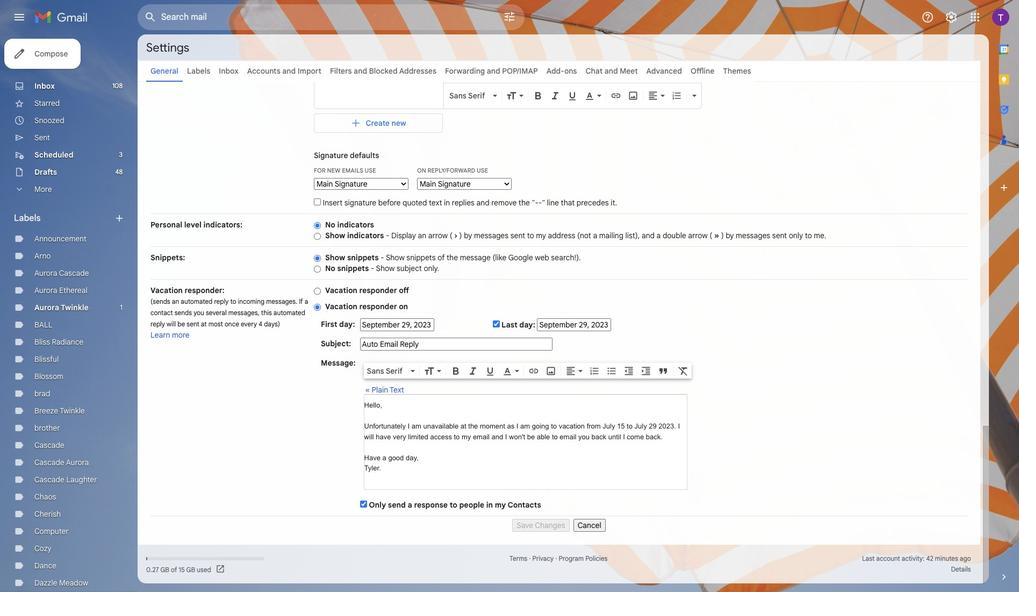 Task type: describe. For each thing, give the bounding box(es) containing it.
snoozed
[[34, 116, 64, 125]]

to up google
[[527, 231, 534, 240]]

(like
[[493, 253, 507, 262]]

snippets:
[[151, 253, 185, 262]]

forwarding
[[445, 66, 485, 76]]

brad
[[34, 389, 50, 399]]

2 gb from the left
[[186, 566, 195, 574]]

2 use from the left
[[477, 167, 488, 174]]

to left people
[[450, 500, 458, 510]]

link ‪(⌘k)‬ image
[[529, 366, 539, 376]]

0 vertical spatial formatting options toolbar
[[446, 90, 701, 102]]

more button
[[0, 181, 129, 198]]

policies
[[586, 555, 608, 563]]

text
[[429, 198, 442, 208]]

meadow
[[59, 578, 88, 588]]

insert image image for link ‪(⌘k)‬ icon
[[628, 90, 639, 101]]

cascade for cascade aurora
[[34, 458, 64, 467]]

1 vertical spatial inbox link
[[34, 81, 55, 91]]

at inside vacation responder: (sends an automated reply to incoming messages. if a contact sends you several messages, this automated reply will be sent at most once every 4 days) learn more
[[201, 320, 207, 328]]

unavailable
[[424, 422, 459, 430]]

learn more link
[[151, 330, 190, 340]]

0 horizontal spatial the
[[447, 253, 458, 262]]

account
[[877, 555, 901, 563]]

computer
[[34, 527, 69, 536]]

my inside unfortunately i am unavailable at the moment as i am going to vacation from july 15 to july 29 2023. i will have very limited access to my email and i won't be able to email you back until i come back.
[[462, 433, 471, 441]]

only
[[369, 500, 386, 510]]

display
[[392, 231, 416, 240]]

remove formatting ‪(⌘\)‬ image
[[678, 366, 689, 376]]

the inside unfortunately i am unavailable at the moment as i am going to vacation from july 15 to july 29 2023. i will have very limited access to my email and i won't be able to email you back until i come back.
[[469, 422, 478, 430]]

last for last account activity: 42 minutes ago details
[[863, 555, 875, 563]]

aurora for aurora twinkle
[[34, 303, 59, 313]]

emails
[[342, 167, 364, 174]]

contacts
[[508, 500, 542, 510]]

and right replies
[[477, 198, 490, 208]]

sent inside vacation responder: (sends an automated reply to incoming messages. if a contact sends you several messages, this automated reply will be sent at most once every 4 days) learn more
[[187, 320, 199, 328]]

0 horizontal spatial automated
[[181, 297, 213, 306]]

No indicators radio
[[314, 222, 321, 230]]

cherish
[[34, 509, 61, 519]]

twinkle for breeze twinkle
[[60, 406, 85, 416]]

0 horizontal spatial in
[[444, 198, 450, 208]]

signature defaults
[[314, 151, 379, 160]]

serif for formatting options toolbar to the top
[[469, 91, 485, 101]]

1 arrow from the left
[[429, 231, 448, 240]]

be inside unfortunately i am unavailable at the moment as i am going to vacation from july 15 to july 29 2023. i will have very limited access to my email and i won't be able to email you back until i come back.
[[527, 433, 535, 441]]

vacation responder: (sends an automated reply to incoming messages. if a contact sends you several messages, this automated reply will be sent at most once every 4 days) learn more
[[151, 286, 308, 340]]

gmail image
[[34, 6, 93, 28]]

be inside vacation responder: (sends an automated reply to incoming messages. if a contact sends you several messages, this automated reply will be sent at most once every 4 days) learn more
[[178, 320, 185, 328]]

settings image
[[946, 11, 959, 24]]

import
[[298, 66, 322, 76]]

snippets up only.
[[407, 253, 436, 262]]

advanced search options image
[[499, 6, 521, 27]]

1 horizontal spatial of
[[438, 253, 445, 262]]

to up come
[[627, 422, 633, 430]]

and left import
[[283, 66, 296, 76]]

show right show snippets option
[[325, 253, 345, 262]]

Vacation responder on radio
[[314, 303, 321, 311]]

ons
[[565, 66, 577, 76]]

accounts and import link
[[247, 66, 322, 76]]

snippets for show snippets of the message (like google web search!).
[[347, 253, 379, 262]]

dazzle meadow link
[[34, 578, 88, 588]]

search!).
[[551, 253, 581, 262]]

messages,
[[228, 309, 260, 317]]

blossom link
[[34, 372, 63, 381]]

accounts and import
[[247, 66, 322, 76]]

- left line
[[539, 198, 542, 208]]

compose button
[[4, 39, 81, 69]]

« plain text
[[366, 385, 404, 395]]

me.
[[814, 231, 827, 240]]

an inside vacation responder: (sends an automated reply to incoming messages. if a contact sends you several messages, this automated reply will be sent at most once every 4 days) learn more
[[172, 297, 179, 306]]

vacation for vacation responder off
[[325, 286, 358, 295]]

off
[[399, 286, 409, 295]]

2 ( from the left
[[710, 231, 713, 240]]

2 messages from the left
[[736, 231, 771, 240]]

1 by from the left
[[464, 231, 473, 240]]

sans serif option for formatting options toolbar to the top
[[448, 90, 491, 101]]

1 use from the left
[[365, 167, 376, 174]]

Search mail text field
[[161, 12, 473, 23]]

follow link to manage storage image
[[216, 564, 226, 575]]

No snippets radio
[[314, 265, 321, 273]]

access
[[431, 433, 452, 441]]

cozy
[[34, 544, 51, 553]]

indent less ‪(⌘[)‬ image
[[624, 366, 634, 376]]

1 vertical spatial of
[[171, 566, 177, 574]]

a left double
[[657, 231, 661, 240]]

insert
[[323, 198, 343, 208]]

2 horizontal spatial sent
[[773, 231, 788, 240]]

- for display an arrow (
[[386, 231, 390, 240]]

very
[[393, 433, 406, 441]]

if
[[299, 297, 303, 306]]

terms
[[510, 555, 528, 563]]

first
[[321, 320, 338, 329]]

people
[[460, 500, 485, 510]]

for
[[314, 167, 326, 174]]

every
[[241, 320, 257, 328]]

incoming
[[238, 297, 265, 306]]

blocked
[[369, 66, 398, 76]]

used
[[197, 566, 211, 574]]

drafts link
[[34, 167, 57, 177]]

serif for the bottommost formatting options toolbar
[[386, 366, 403, 376]]

numbered list ‪(⌘⇧7)‬ image
[[589, 366, 600, 376]]

indent more ‪(⌘])‬ image
[[641, 366, 652, 376]]

4
[[259, 320, 263, 328]]

cascade laughter
[[34, 475, 97, 485]]

ball link
[[34, 320, 52, 330]]

Last day: checkbox
[[493, 321, 500, 328]]

blissful
[[34, 354, 59, 364]]

general
[[151, 66, 179, 76]]

vacation for vacation responder on
[[325, 302, 358, 311]]

themes link
[[724, 66, 752, 76]]

arno
[[34, 251, 51, 261]]

no for no snippets - show subject only.
[[325, 264, 336, 273]]

no for no indicators
[[325, 220, 336, 230]]

chat and meet
[[586, 66, 638, 76]]

show snippets - show snippets of the message (like google web search!).
[[325, 253, 581, 262]]

0 vertical spatial the
[[519, 198, 530, 208]]

1 am from the left
[[412, 422, 422, 430]]

2 arrow from the left
[[689, 231, 708, 240]]

- for show snippets of the message (like google web search!).
[[381, 253, 384, 262]]

and inside unfortunately i am unavailable at the moment as i am going to vacation from july 15 to july 29 2023. i will have very limited access to my email and i won't be able to email you back until i come back.
[[492, 433, 504, 441]]

breeze twinkle link
[[34, 406, 85, 416]]

save changes
[[517, 521, 566, 530]]

a right send
[[408, 500, 413, 510]]

offline
[[691, 66, 715, 76]]

line
[[547, 198, 559, 208]]

able
[[537, 433, 550, 441]]

brad link
[[34, 389, 50, 399]]

details
[[952, 565, 972, 573]]

- for show subject only.
[[371, 264, 375, 273]]

and right list),
[[642, 231, 655, 240]]

show left subject
[[376, 264, 395, 273]]

signature
[[314, 151, 348, 160]]

Vacation responder text field
[[364, 400, 687, 484]]

ago
[[961, 555, 972, 563]]

29
[[649, 422, 657, 430]]

come
[[627, 433, 644, 441]]

create new
[[366, 118, 406, 128]]

i right 2023. at bottom
[[679, 422, 680, 430]]

vacation for vacation responder: (sends an automated reply to incoming messages. if a contact sends you several messages, this automated reply will be sent at most once every 4 days) learn more
[[151, 286, 183, 295]]

1 vertical spatial 15
[[179, 566, 185, 574]]

aurora up laughter
[[66, 458, 89, 467]]

sends
[[175, 309, 192, 317]]

advanced link
[[647, 66, 683, 76]]

1 horizontal spatial reply
[[214, 297, 229, 306]]

chaos
[[34, 492, 56, 502]]

show up "no snippets - show subject only."
[[386, 253, 405, 262]]

bulleted list ‪(⌘⇧8)‬ image
[[607, 366, 617, 376]]

1 horizontal spatial sent
[[511, 231, 526, 240]]

details link
[[952, 565, 972, 573]]

1 horizontal spatial an
[[418, 231, 427, 240]]

1 july from the left
[[603, 422, 616, 430]]

and right filters on the top of page
[[354, 66, 367, 76]]

Show snippets radio
[[314, 254, 321, 262]]

forwarding and pop/imap link
[[445, 66, 538, 76]]

at inside unfortunately i am unavailable at the moment as i am going to vacation from july 15 to july 29 2023. i will have very limited access to my email and i won't be able to email you back until i come back.
[[461, 422, 467, 430]]

cascade for cascade link
[[34, 441, 64, 450]]

days)
[[264, 320, 280, 328]]

you inside unfortunately i am unavailable at the moment as i am going to vacation from july 15 to july 29 2023. i will have very limited access to my email and i won't be able to email you back until i come back.
[[579, 433, 590, 441]]

underline ‪(⌘u)‬ image for italic ‪(⌘i)‬ image associated with bold ‪(⌘b)‬ image at the top right of the page
[[567, 91, 578, 102]]

offline link
[[691, 66, 715, 76]]

pop/imap
[[503, 66, 538, 76]]

»
[[715, 231, 720, 240]]

numbered list ‪(⌘⇧7)‬ image
[[672, 90, 683, 101]]

day: for last day:
[[520, 320, 536, 330]]

settings
[[146, 40, 189, 55]]

indicators for show
[[347, 231, 384, 240]]

sans for formatting options toolbar to the top
[[450, 91, 467, 101]]

sent link
[[34, 133, 50, 143]]

message
[[460, 253, 491, 262]]



Task type: vqa. For each thing, say whether or not it's contained in the screenshot.
an within the the 'Vacation responder: (sends an automated reply to incoming messages. If a contact sends you several messages, this automated reply will be sent at most once every 4 days) Learn more'
yes



Task type: locate. For each thing, give the bounding box(es) containing it.
aurora up the ball link
[[34, 303, 59, 313]]

15
[[617, 422, 625, 430], [179, 566, 185, 574]]

0 horizontal spatial sent
[[187, 320, 199, 328]]

0.27
[[146, 566, 159, 574]]

mailing
[[600, 231, 624, 240]]

day:
[[339, 320, 355, 329], [520, 320, 536, 330]]

1 horizontal spatial by
[[726, 231, 734, 240]]

my right access
[[462, 433, 471, 441]]

1 vertical spatial will
[[364, 433, 374, 441]]

bold ‪(⌘b)‬ image
[[451, 366, 461, 376]]

Show indicators radio
[[314, 232, 321, 240]]

0 horizontal spatial serif
[[386, 366, 403, 376]]

addresses
[[400, 66, 437, 76]]

breeze
[[34, 406, 58, 416]]

twinkle right breeze
[[60, 406, 85, 416]]

automated down responder:
[[181, 297, 213, 306]]

to right the able on the bottom right
[[552, 433, 558, 441]]

responder up vacation responder on on the bottom left of page
[[360, 286, 397, 295]]

1 horizontal spatial sans serif option
[[448, 90, 491, 101]]

0 vertical spatial inbox link
[[219, 66, 239, 76]]

1 horizontal spatial inbox link
[[219, 66, 239, 76]]

1 vertical spatial labels
[[14, 213, 41, 224]]

formatting options toolbar down 'ons'
[[446, 90, 701, 102]]

1 vertical spatial you
[[579, 433, 590, 441]]

sans serif for the bottommost formatting options toolbar's sans serif option
[[367, 366, 403, 376]]

the left the "-
[[519, 198, 530, 208]]

0 vertical spatial italic ‪(⌘i)‬ image
[[550, 90, 561, 101]]

1 horizontal spatial underline ‪(⌘u)‬ image
[[567, 91, 578, 102]]

1 horizontal spatial sans serif
[[450, 91, 485, 101]]

good
[[389, 454, 404, 462]]

bliss radiance
[[34, 337, 83, 347]]

0 vertical spatial sans serif option
[[448, 90, 491, 101]]

messages right »
[[736, 231, 771, 240]]

navigation
[[151, 516, 968, 532]]

italic ‪(⌘i)‬ image right bold ‪(⌘b)‬ image at the top right of the page
[[550, 90, 561, 101]]

2 am from the left
[[521, 422, 530, 430]]

- left 'display'
[[386, 231, 390, 240]]

None search field
[[138, 4, 525, 30]]

(sends
[[151, 297, 170, 306]]

i left won't
[[506, 433, 507, 441]]

cascade link
[[34, 441, 64, 450]]

will inside unfortunately i am unavailable at the moment as i am going to vacation from july 15 to july 29 2023. i will have very limited access to my email and i won't be able to email you back until i come back.
[[364, 433, 374, 441]]

and right chat
[[605, 66, 618, 76]]

labels inside 'navigation'
[[14, 213, 41, 224]]

meet
[[620, 66, 638, 76]]

1 horizontal spatial the
[[469, 422, 478, 430]]

1 horizontal spatial labels
[[187, 66, 210, 76]]

aurora ethereal link
[[34, 286, 88, 295]]

0 vertical spatial you
[[194, 309, 204, 317]]

0 horizontal spatial (
[[450, 231, 453, 240]]

a left the 'good'
[[383, 454, 387, 462]]

vacation
[[151, 286, 183, 295], [325, 286, 358, 295], [325, 302, 358, 311]]

0 horizontal spatial be
[[178, 320, 185, 328]]

back
[[592, 433, 607, 441]]

underline ‪(⌘u)‬ image right bold ‪(⌘b)‬ icon
[[485, 366, 496, 377]]

cascade
[[59, 268, 89, 278], [34, 441, 64, 450], [34, 458, 64, 467], [34, 475, 64, 485]]

cascade down brother
[[34, 441, 64, 450]]

0 vertical spatial last
[[502, 320, 518, 330]]

cascade up ethereal
[[59, 268, 89, 278]]

Vacation responder off radio
[[314, 287, 321, 295]]

2 · from the left
[[556, 555, 557, 563]]

create new button
[[314, 113, 443, 133]]

1 horizontal spatial gb
[[186, 566, 195, 574]]

aurora ethereal
[[34, 286, 88, 295]]

to right access
[[454, 433, 460, 441]]

0 vertical spatial underline ‪(⌘u)‬ image
[[567, 91, 578, 102]]

an
[[418, 231, 427, 240], [172, 297, 179, 306]]

dance
[[34, 561, 56, 571]]

only send a response to people in my contacts
[[369, 500, 542, 510]]

responder for on
[[360, 302, 397, 311]]

1 messages from the left
[[474, 231, 509, 240]]

snippets up "no snippets - show subject only."
[[347, 253, 379, 262]]

reply up 'learn'
[[151, 320, 165, 328]]

sans serif option
[[448, 90, 491, 101], [365, 366, 409, 376]]

messages up the '(like'
[[474, 231, 509, 240]]

1 horizontal spatial sans
[[450, 91, 467, 101]]

underline ‪(⌘u)‬ image
[[567, 91, 578, 102], [485, 366, 496, 377]]

gb
[[161, 566, 169, 574], [186, 566, 195, 574]]

0 vertical spatial labels
[[187, 66, 210, 76]]

you inside vacation responder: (sends an automated reply to incoming messages. if a contact sends you several messages, this automated reply will be sent at most once every 4 days) learn more
[[194, 309, 204, 317]]

3
[[119, 151, 123, 159]]

show right show indicators radio
[[325, 231, 345, 240]]

1 · from the left
[[529, 555, 531, 563]]

navigation containing save changes
[[151, 516, 968, 532]]

1 ) from the left
[[460, 231, 462, 240]]

scheduled
[[34, 150, 73, 160]]

1 horizontal spatial my
[[495, 500, 506, 510]]

inbox right "labels" link
[[219, 66, 239, 76]]

· right privacy
[[556, 555, 557, 563]]

labels for labels heading
[[14, 213, 41, 224]]

by right »
[[726, 231, 734, 240]]

insert image image for link ‪(⌘k)‬ image
[[546, 366, 557, 376]]

i right the as
[[517, 422, 519, 430]]

Only send a response to people in my Contacts checkbox
[[360, 501, 367, 508]]

snippets for show subject only.
[[338, 264, 369, 273]]

1 ( from the left
[[450, 231, 453, 240]]

0 vertical spatial responder
[[360, 286, 397, 295]]

bold ‪(⌘b)‬ image
[[533, 90, 544, 101]]

indicators:
[[204, 220, 243, 230]]

italic ‪(⌘i)‬ image right bold ‪(⌘b)‬ icon
[[468, 366, 479, 376]]

no indicators
[[325, 220, 374, 230]]

1 horizontal spatial am
[[521, 422, 530, 430]]

sans for the bottommost formatting options toolbar
[[367, 366, 384, 376]]

serif down 'forwarding'
[[469, 91, 485, 101]]

sans serif up the « plain text
[[367, 366, 403, 376]]

my left contacts
[[495, 500, 506, 510]]

1 horizontal spatial day:
[[520, 320, 536, 330]]

responder:
[[185, 286, 225, 295]]

15 inside unfortunately i am unavailable at the moment as i am going to vacation from july 15 to july 29 2023. i will have very limited access to my email and i won't be able to email you back until i come back.
[[617, 422, 625, 430]]

2 horizontal spatial my
[[536, 231, 546, 240]]

at left most
[[201, 320, 207, 328]]

sent
[[511, 231, 526, 240], [773, 231, 788, 240], [187, 320, 199, 328]]

july up come
[[635, 422, 647, 430]]

sent up google
[[511, 231, 526, 240]]

1 horizontal spatial inbox
[[219, 66, 239, 76]]

will up learn more link
[[167, 320, 176, 328]]

bliss
[[34, 337, 50, 347]]

a right "if"
[[305, 297, 308, 306]]

1 email from the left
[[473, 433, 490, 441]]

twinkle down ethereal
[[61, 303, 89, 313]]

and down moment
[[492, 433, 504, 441]]

42
[[927, 555, 934, 563]]

insert image image right link ‪(⌘k)‬ icon
[[628, 90, 639, 101]]

1 vertical spatial in
[[487, 500, 493, 510]]

indicators down no indicators
[[347, 231, 384, 240]]

2 by from the left
[[726, 231, 734, 240]]

no right no snippets option
[[325, 264, 336, 273]]

(
[[450, 231, 453, 240], [710, 231, 713, 240]]

responder down vacation responder off
[[360, 302, 397, 311]]

a inside vacation responder: (sends an automated reply to incoming messages. if a contact sends you several messages, this automated reply will be sent at most once every 4 days) learn more
[[305, 297, 308, 306]]

2 email from the left
[[560, 433, 577, 441]]

more formatting options image
[[690, 90, 700, 101]]

0 horizontal spatial by
[[464, 231, 473, 240]]

remove
[[492, 198, 517, 208]]

dance link
[[34, 561, 56, 571]]

0 vertical spatial indicators
[[338, 220, 374, 230]]

response
[[414, 500, 448, 510]]

be left the able on the bottom right
[[527, 433, 535, 441]]

0 vertical spatial will
[[167, 320, 176, 328]]

program
[[559, 555, 584, 563]]

underline ‪(⌘u)‬ image for bold ‪(⌘b)‬ icon italic ‪(⌘i)‬ image
[[485, 366, 496, 377]]

underline ‪(⌘u)‬ image down 'ons'
[[567, 91, 578, 102]]

aurora for aurora ethereal
[[34, 286, 57, 295]]

1 vertical spatial sans serif option
[[365, 366, 409, 376]]

program policies link
[[559, 555, 608, 563]]

an right 'display'
[[418, 231, 427, 240]]

last account activity: 42 minutes ago details
[[863, 555, 972, 573]]

sent down sends at the bottom left of page
[[187, 320, 199, 328]]

insert image image right link ‪(⌘k)‬ image
[[546, 366, 557, 376]]

1 horizontal spatial )
[[722, 231, 724, 240]]

0 horizontal spatial of
[[171, 566, 177, 574]]

0 vertical spatial insert image image
[[628, 90, 639, 101]]

"
[[542, 198, 546, 208]]

cascade up the chaos link
[[34, 475, 64, 485]]

1 horizontal spatial will
[[364, 433, 374, 441]]

First day: text field
[[360, 318, 434, 331]]

0 horizontal spatial messages
[[474, 231, 509, 240]]

(not
[[578, 231, 592, 240]]

reply up several
[[214, 297, 229, 306]]

link ‪(⌘k)‬ image
[[611, 90, 622, 101]]

2 no from the top
[[325, 264, 336, 273]]

labels for "labels" link
[[187, 66, 210, 76]]

1 vertical spatial responder
[[360, 302, 397, 311]]

0 vertical spatial at
[[201, 320, 207, 328]]

0 horizontal spatial 15
[[179, 566, 185, 574]]

advanced
[[647, 66, 683, 76]]

unfortunately
[[364, 422, 406, 430]]

last inside last account activity: 42 minutes ago details
[[863, 555, 875, 563]]

1 vertical spatial the
[[447, 253, 458, 262]]

0 vertical spatial be
[[178, 320, 185, 328]]

0 vertical spatial twinkle
[[61, 303, 89, 313]]

( left »
[[710, 231, 713, 240]]

july up until
[[603, 422, 616, 430]]

0 vertical spatial no
[[325, 220, 336, 230]]

have a good day, tyler.
[[364, 454, 419, 472]]

support image
[[922, 11, 935, 24]]

0 vertical spatial reply
[[214, 297, 229, 306]]

sans
[[450, 91, 467, 101], [367, 366, 384, 376]]

twinkle for aurora twinkle
[[61, 303, 89, 313]]

i right until
[[623, 433, 625, 441]]

vacation up (sends
[[151, 286, 183, 295]]

will inside vacation responder: (sends an automated reply to incoming messages. if a contact sends you several messages, this automated reply will be sent at most once every 4 days) learn more
[[167, 320, 176, 328]]

Last day: text field
[[538, 318, 612, 331]]

forwarding and pop/imap
[[445, 66, 538, 76]]

drafts
[[34, 167, 57, 177]]

cascade down cascade link
[[34, 458, 64, 467]]

Subject text field
[[360, 338, 553, 351]]

1 no from the top
[[325, 220, 336, 230]]

italic ‪(⌘i)‬ image
[[550, 90, 561, 101], [468, 366, 479, 376]]

to left me.
[[806, 231, 813, 240]]

0 horizontal spatial inbox
[[34, 81, 55, 91]]

to right going
[[551, 422, 557, 430]]

vacation up first day:
[[325, 302, 358, 311]]

filters
[[330, 66, 352, 76]]

terms link
[[510, 555, 528, 563]]

0 vertical spatial my
[[536, 231, 546, 240]]

footer containing terms
[[138, 553, 981, 575]]

filters and blocked addresses link
[[330, 66, 437, 76]]

starred link
[[34, 98, 60, 108]]

0 horizontal spatial will
[[167, 320, 176, 328]]

insert image image
[[628, 90, 639, 101], [546, 366, 557, 376]]

0 horizontal spatial insert image image
[[546, 366, 557, 376]]

1 horizontal spatial serif
[[469, 91, 485, 101]]

main menu image
[[13, 11, 26, 24]]

until
[[609, 433, 622, 441]]

0 horizontal spatial reply
[[151, 320, 165, 328]]

responder for off
[[360, 286, 397, 295]]

filters and blocked addresses
[[330, 66, 437, 76]]

None checkbox
[[314, 198, 321, 205]]

tab list
[[990, 34, 1020, 553]]

use down defaults
[[365, 167, 376, 174]]

footer
[[138, 553, 981, 575]]

labels right general at the top
[[187, 66, 210, 76]]

0 vertical spatial 15
[[617, 422, 625, 430]]

48
[[115, 168, 123, 176]]

1 horizontal spatial you
[[579, 433, 590, 441]]

1 vertical spatial insert image image
[[546, 366, 557, 376]]

automated down messages.
[[274, 309, 305, 317]]

indicators for no
[[338, 220, 374, 230]]

) right ›
[[460, 231, 462, 240]]

show indicators - display an arrow ( › ) by messages sent to my address (not a mailing list), and a double arrow ( » ) by messages sent only to me.
[[325, 231, 827, 240]]

aurora down arno
[[34, 268, 57, 278]]

general link
[[151, 66, 179, 76]]

am up won't
[[521, 422, 530, 430]]

new
[[327, 167, 341, 174]]

the left moment
[[469, 422, 478, 430]]

i up limited at the left bottom of page
[[408, 422, 410, 430]]

inbox inside labels 'navigation'
[[34, 81, 55, 91]]

0 horizontal spatial sans serif option
[[365, 366, 409, 376]]

vacation inside vacation responder: (sends an automated reply to incoming messages. if a contact sends you several messages, this automated reply will be sent at most once every 4 days) learn more
[[151, 286, 183, 295]]

privacy link
[[533, 555, 554, 563]]

inbox link up starred
[[34, 81, 55, 91]]

1 gb from the left
[[161, 566, 169, 574]]

sent
[[34, 133, 50, 143]]

last left account
[[863, 555, 875, 563]]

15 left used
[[179, 566, 185, 574]]

0 horizontal spatial underline ‪(⌘u)‬ image
[[485, 366, 496, 377]]

at
[[201, 320, 207, 328], [461, 422, 467, 430]]

0 horizontal spatial you
[[194, 309, 204, 317]]

on
[[399, 302, 408, 311]]

0 horizontal spatial )
[[460, 231, 462, 240]]

contact
[[151, 309, 173, 317]]

hello,
[[364, 401, 382, 409]]

1 horizontal spatial arrow
[[689, 231, 708, 240]]

1 vertical spatial formatting options toolbar
[[364, 363, 692, 379]]

2 responder from the top
[[360, 302, 397, 311]]

0 horizontal spatial ·
[[529, 555, 531, 563]]

blissful link
[[34, 354, 59, 364]]

no snippets - show subject only.
[[325, 264, 440, 273]]

1 vertical spatial no
[[325, 264, 336, 273]]

2 ) from the left
[[722, 231, 724, 240]]

to up messages,
[[230, 297, 236, 306]]

search mail image
[[141, 8, 160, 27]]

sans serif option for the bottommost formatting options toolbar
[[365, 366, 409, 376]]

1 horizontal spatial italic ‪(⌘i)‬ image
[[550, 90, 561, 101]]

add-ons
[[547, 66, 577, 76]]

1 vertical spatial indicators
[[347, 231, 384, 240]]

1 horizontal spatial at
[[461, 422, 467, 430]]

snippets up vacation responder off
[[338, 264, 369, 273]]

brother
[[34, 423, 60, 433]]

inbox link right "labels" link
[[219, 66, 239, 76]]

quote ‪(⌘⇧9)‬ image
[[658, 366, 669, 376]]

at right unavailable
[[461, 422, 467, 430]]

will left have
[[364, 433, 374, 441]]

1 vertical spatial be
[[527, 433, 535, 441]]

sent left only
[[773, 231, 788, 240]]

1 vertical spatial serif
[[386, 366, 403, 376]]

aurora
[[34, 268, 57, 278], [34, 286, 57, 295], [34, 303, 59, 313], [66, 458, 89, 467]]

day: for first day:
[[339, 320, 355, 329]]

cascade for cascade laughter
[[34, 475, 64, 485]]

0 vertical spatial of
[[438, 253, 445, 262]]

cascade laughter link
[[34, 475, 97, 485]]

sans up the « plain text
[[367, 366, 384, 376]]

1 horizontal spatial use
[[477, 167, 488, 174]]

1 vertical spatial underline ‪(⌘u)‬ image
[[485, 366, 496, 377]]

aurora up aurora twinkle
[[34, 286, 57, 295]]

labels navigation
[[0, 34, 138, 592]]

1 horizontal spatial automated
[[274, 309, 305, 317]]

labels heading
[[14, 213, 114, 224]]

formatting options toolbar
[[446, 90, 701, 102], [364, 363, 692, 379]]

1 horizontal spatial 15
[[617, 422, 625, 430]]

to inside vacation responder: (sends an automated reply to incoming messages. if a contact sends you several messages, this automated reply will be sent at most once every 4 days) learn more
[[230, 297, 236, 306]]

1 horizontal spatial be
[[527, 433, 535, 441]]

1 horizontal spatial july
[[635, 422, 647, 430]]

google
[[509, 253, 533, 262]]

1 horizontal spatial ·
[[556, 555, 557, 563]]

1 horizontal spatial email
[[560, 433, 577, 441]]

inbox up starred
[[34, 81, 55, 91]]

snoozed link
[[34, 116, 64, 125]]

italic ‪(⌘i)‬ image for bold ‪(⌘b)‬ image at the top right of the page
[[550, 90, 561, 101]]

italic ‪(⌘i)‬ image for bold ‪(⌘b)‬ icon
[[468, 366, 479, 376]]

brother link
[[34, 423, 60, 433]]

0 vertical spatial in
[[444, 198, 450, 208]]

a inside have a good day, tyler.
[[383, 454, 387, 462]]

0 horizontal spatial my
[[462, 433, 471, 441]]

messages
[[474, 231, 509, 240], [736, 231, 771, 240]]

sans serif for formatting options toolbar to the top sans serif option
[[450, 91, 485, 101]]

0 horizontal spatial am
[[412, 422, 422, 430]]

and left pop/imap
[[487, 66, 501, 76]]

1 vertical spatial reply
[[151, 320, 165, 328]]

day: right the last day: option
[[520, 320, 536, 330]]

labels down more
[[14, 213, 41, 224]]

1 vertical spatial italic ‪(⌘i)‬ image
[[468, 366, 479, 376]]

more
[[34, 184, 52, 194]]

day: right 'first'
[[339, 320, 355, 329]]

day,
[[406, 454, 419, 462]]

several
[[206, 309, 227, 317]]

last for last day:
[[502, 320, 518, 330]]

you
[[194, 309, 204, 317], [579, 433, 590, 441]]

2 july from the left
[[635, 422, 647, 430]]

chaos link
[[34, 492, 56, 502]]

1 horizontal spatial insert image image
[[628, 90, 639, 101]]

0 horizontal spatial last
[[502, 320, 518, 330]]

on
[[417, 167, 426, 174]]

am
[[412, 422, 422, 430], [521, 422, 530, 430]]

messages.
[[266, 297, 298, 306]]

0 vertical spatial an
[[418, 231, 427, 240]]

be up the more
[[178, 320, 185, 328]]

tyler.
[[364, 464, 381, 472]]

0 horizontal spatial sans
[[367, 366, 384, 376]]

- up vacation responder off
[[371, 264, 375, 273]]

sans down 'forwarding'
[[450, 91, 467, 101]]

0 vertical spatial inbox
[[219, 66, 239, 76]]

changes
[[535, 521, 566, 530]]

15 up until
[[617, 422, 625, 430]]

ethereal
[[59, 286, 88, 295]]

arrow left ›
[[429, 231, 448, 240]]

sans serif option down 'forwarding'
[[448, 90, 491, 101]]

0 horizontal spatial labels
[[14, 213, 41, 224]]

vacation right vacation responder off option
[[325, 286, 358, 295]]

in right "text"
[[444, 198, 450, 208]]

a right (not
[[594, 231, 598, 240]]

themes
[[724, 66, 752, 76]]

that
[[561, 198, 575, 208]]

sans serif option up the « plain text
[[365, 366, 409, 376]]

1 responder from the top
[[360, 286, 397, 295]]

1 vertical spatial sans
[[367, 366, 384, 376]]

0 horizontal spatial gb
[[161, 566, 169, 574]]

0 horizontal spatial email
[[473, 433, 490, 441]]

aurora for aurora cascade
[[34, 268, 57, 278]]

arrow left »
[[689, 231, 708, 240]]



